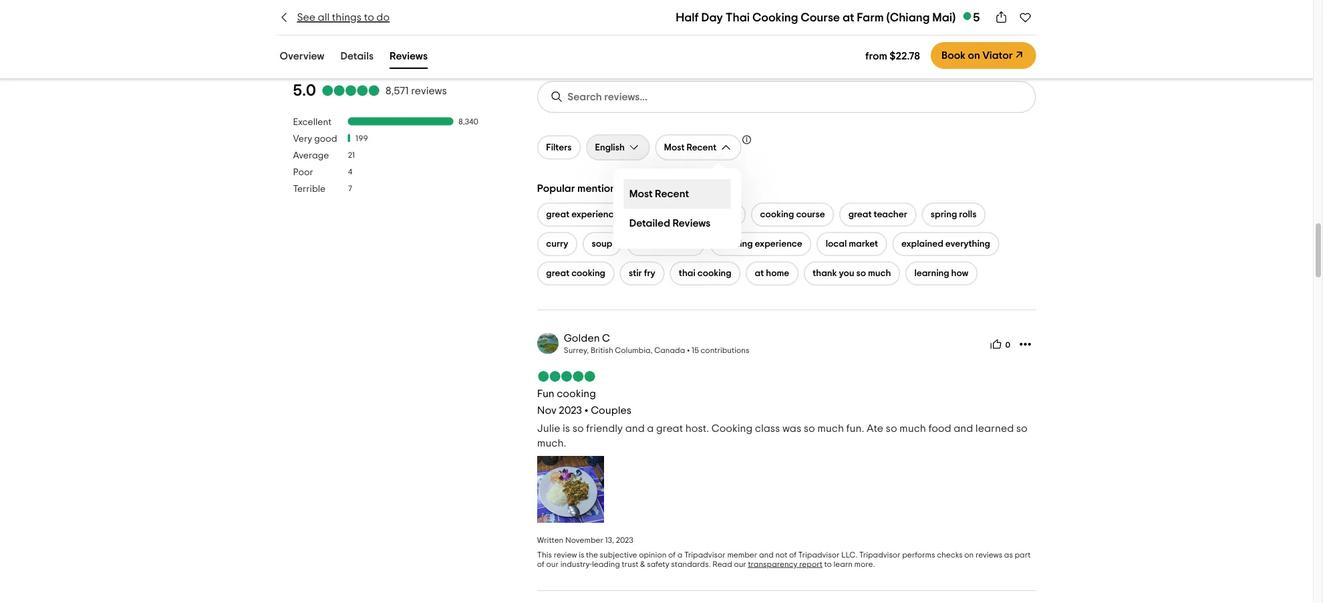 Task type: describe. For each thing, give the bounding box(es) containing it.
overview
[[280, 50, 325, 61]]

learned
[[976, 423, 1015, 434]]

0 vertical spatial cooking
[[753, 11, 799, 23]]

local
[[826, 240, 847, 249]]

much.
[[537, 438, 567, 449]]

on inside this review is the subjective opinion of a tripadvisor member and not of tripadvisor llc. tripadvisor performs checks on reviews as part of our industry-leading trust & safety standards. read our
[[965, 551, 974, 559]]

good
[[314, 134, 337, 144]]

tab list containing overview
[[261, 44, 447, 72]]

transparency report to learn more.
[[749, 561, 876, 569]]

learning how button
[[906, 262, 978, 286]]

details
[[341, 50, 374, 61]]

cooking course
[[761, 210, 826, 220]]

golden c surrey, british columbia, canada 15 contributions
[[564, 333, 750, 355]]

5
[[974, 11, 981, 23]]

viator
[[983, 50, 1013, 61]]

2 horizontal spatial and
[[954, 423, 974, 434]]

local market button
[[817, 232, 888, 256]]

a inside the julie is so friendly and a great host. cooking class was so much fun. ate so much food and learned so much.
[[647, 423, 654, 434]]

cooking inside button
[[680, 210, 714, 220]]

filters button
[[537, 136, 581, 160]]

english
[[595, 143, 625, 152]]

cooking experience button
[[710, 232, 812, 256]]

great experience button
[[537, 203, 628, 227]]

member
[[728, 551, 758, 559]]

0 horizontal spatial and
[[626, 423, 645, 434]]

columbia,
[[615, 347, 653, 355]]

great cooking button
[[537, 262, 615, 286]]

15
[[692, 347, 699, 355]]

1 vertical spatial recent
[[655, 189, 689, 199]]

great experience
[[547, 210, 619, 220]]

things
[[332, 12, 362, 23]]

most recent button
[[656, 135, 742, 161]]

$22.78
[[890, 50, 921, 61]]

q&a button
[[350, 18, 389, 46]]

how
[[952, 269, 969, 278]]

fun cooking link
[[537, 388, 596, 399]]

cooking inside the julie is so friendly and a great host. cooking class was so much fun. ate so much food and learned so much.
[[712, 423, 753, 434]]

is inside the julie is so friendly and a great host. cooking class was so much fun. ate so much food and learned so much.
[[563, 423, 570, 434]]

great for great cooking
[[547, 269, 570, 278]]

0 horizontal spatial of
[[537, 561, 545, 569]]

•
[[585, 405, 589, 416]]

cooking inside 'fun cooking nov 2023 • couples'
[[557, 388, 596, 399]]

julie
[[537, 423, 561, 434]]

a inside this review is the subjective opinion of a tripadvisor member and not of tripadvisor llc. tripadvisor performs checks on reviews as part of our industry-leading trust & safety standards. read our
[[678, 551, 683, 559]]

teacher
[[874, 210, 908, 220]]

food inside the julie is so friendly and a great host. cooking class was so much fun. ate so much food and learned so much.
[[929, 423, 952, 434]]

8,340
[[459, 118, 479, 126]]

filter reviews element
[[293, 117, 511, 200]]

british
[[591, 347, 614, 355]]

mentions
[[578, 183, 621, 194]]

2 vertical spatial reviews
[[673, 218, 711, 229]]

thai
[[726, 11, 750, 23]]

safety
[[647, 561, 670, 569]]

course
[[797, 210, 826, 220]]

0 button
[[986, 334, 1015, 355]]

so right learned
[[1017, 423, 1028, 434]]

cooking down soup
[[572, 269, 606, 278]]

1 horizontal spatial at
[[843, 11, 855, 23]]

share image
[[995, 11, 1009, 24]]

written
[[537, 536, 564, 544]]

stir
[[629, 269, 642, 278]]

delicious food button
[[627, 232, 705, 256]]

average
[[293, 151, 329, 160]]

overview button
[[277, 47, 327, 69]]

food inside button
[[676, 240, 696, 249]]

thank you so much button
[[804, 262, 901, 286]]

canada
[[655, 347, 686, 355]]

cooking left the course
[[761, 210, 795, 220]]

199
[[356, 135, 368, 143]]

day
[[661, 210, 678, 220]]

learn
[[834, 561, 853, 569]]

excellent
[[293, 118, 332, 127]]

surrey,
[[564, 347, 589, 355]]

1 vertical spatial most recent
[[630, 189, 689, 199]]

fun cooking nov 2023 • couples
[[537, 388, 632, 416]]

thank you so much
[[813, 269, 892, 278]]

search image
[[551, 90, 564, 104]]

see full review image image
[[537, 456, 604, 523]]

market
[[849, 240, 879, 249]]

explained
[[902, 240, 944, 249]]

the
[[586, 551, 598, 559]]

terrible
[[293, 184, 326, 194]]

5.0
[[293, 83, 316, 99]]

2 horizontal spatial of
[[790, 551, 797, 559]]

2 horizontal spatial much
[[900, 423, 927, 434]]

so right ate
[[886, 423, 898, 434]]

spring rolls button
[[922, 203, 986, 227]]

thai
[[679, 269, 696, 278]]

2023 for nov
[[559, 405, 582, 416]]

filters
[[547, 143, 572, 152]]

so right was
[[804, 423, 816, 434]]

0 vertical spatial reviews
[[411, 85, 447, 96]]

thai cooking
[[679, 269, 732, 278]]

nov
[[537, 405, 557, 416]]

popular mentions
[[537, 183, 621, 194]]

1 vertical spatial to
[[825, 561, 832, 569]]

day
[[702, 11, 723, 23]]

report
[[800, 561, 823, 569]]

subjective
[[600, 551, 638, 559]]

very
[[293, 134, 312, 144]]

great teacher button
[[840, 203, 917, 227]]

c
[[603, 333, 610, 344]]

class inside the julie is so friendly and a great host. cooking class was so much fun. ate so much food and learned so much.
[[755, 423, 781, 434]]

review
[[554, 551, 577, 559]]

fun
[[537, 388, 555, 399]]

cooking right thai
[[698, 269, 732, 278]]

save to a trip image
[[1019, 11, 1033, 24]]

stir fry
[[629, 269, 656, 278]]

llc.
[[842, 551, 858, 559]]

great teacher
[[849, 210, 908, 220]]

so left friendly
[[573, 423, 584, 434]]

0 vertical spatial on
[[968, 50, 981, 61]]

and inside this review is the subjective opinion of a tripadvisor member and not of tripadvisor llc. tripadvisor performs checks on reviews as part of our industry-leading trust & safety standards. read our
[[760, 551, 774, 559]]

friendly
[[587, 423, 623, 434]]

not
[[776, 551, 788, 559]]

experience for cooking experience
[[755, 240, 803, 249]]



Task type: vqa. For each thing, say whether or not it's contained in the screenshot.
bottommost EXPERIENCE
yes



Task type: locate. For each thing, give the bounding box(es) containing it.
2023 inside 'fun cooking nov 2023 • couples'
[[559, 405, 582, 416]]

0 horizontal spatial class
[[716, 210, 737, 220]]

most recent inside popup button
[[665, 143, 717, 152]]

as
[[1005, 551, 1014, 559]]

0 vertical spatial is
[[563, 423, 570, 434]]

2 horizontal spatial reviews
[[673, 218, 711, 229]]

thank
[[813, 269, 837, 278]]

1 horizontal spatial reviews
[[976, 551, 1003, 559]]

0 vertical spatial food
[[676, 240, 696, 249]]

delicious food
[[636, 240, 696, 249]]

great down curry button on the left of the page
[[547, 269, 570, 278]]

to
[[364, 12, 374, 23], [825, 561, 832, 569]]

is
[[563, 423, 570, 434], [579, 551, 585, 559]]

is left the
[[579, 551, 585, 559]]

of right not
[[790, 551, 797, 559]]

most up half
[[630, 189, 653, 199]]

from $22.78
[[866, 50, 921, 61]]

everything
[[946, 240, 991, 249]]

1 vertical spatial reviews button
[[387, 47, 431, 69]]

food down "detailed reviews"
[[676, 240, 696, 249]]

much right you
[[869, 269, 892, 278]]

to left learn
[[825, 561, 832, 569]]

0 vertical spatial experience
[[572, 210, 619, 220]]

0 horizontal spatial to
[[364, 12, 374, 23]]

much inside button
[[869, 269, 892, 278]]

much
[[869, 269, 892, 278], [818, 423, 845, 434], [900, 423, 927, 434]]

experience for great experience
[[572, 210, 619, 220]]

at left 'farm'
[[843, 11, 855, 23]]

0 horizontal spatial is
[[563, 423, 570, 434]]

1 vertical spatial 2023
[[616, 536, 634, 544]]

7
[[348, 185, 352, 193]]

book on viator link
[[931, 42, 1037, 69]]

great inside the julie is so friendly and a great host. cooking class was so much fun. ate so much food and learned so much.
[[657, 423, 683, 434]]

spring rolls
[[931, 210, 977, 220]]

on right checks
[[965, 551, 974, 559]]

tab list
[[261, 15, 1053, 49], [261, 44, 447, 72]]

reviews up overview
[[280, 22, 337, 38]]

list box containing most recent
[[614, 169, 742, 249]]

1 vertical spatial cooking
[[712, 423, 753, 434]]

so right you
[[857, 269, 867, 278]]

5.0 of 5 bubbles image down details button
[[322, 85, 380, 96]]

cooking course button
[[752, 203, 835, 227]]

tripadvisor up standards.
[[685, 551, 726, 559]]

0 horizontal spatial reviews
[[280, 22, 337, 38]]

fry
[[644, 269, 656, 278]]

1 horizontal spatial much
[[869, 269, 892, 278]]

transparency report link
[[749, 561, 823, 569]]

0 horizontal spatial tripadvisor
[[685, 551, 726, 559]]

explained everything button
[[893, 232, 1000, 256]]

transparency
[[749, 561, 798, 569]]

5.0 of 5 bubbles image up fun cooking link
[[537, 371, 596, 382]]

0 horizontal spatial 5.0 of 5 bubbles image
[[322, 85, 380, 96]]

open options menu image
[[1019, 338, 1033, 351]]

2023 right 13,
[[616, 536, 634, 544]]

0 horizontal spatial reviews
[[411, 85, 447, 96]]

1 horizontal spatial reviews
[[390, 50, 428, 61]]

great for great teacher
[[849, 210, 872, 220]]

0 horizontal spatial a
[[647, 423, 654, 434]]

1 horizontal spatial and
[[760, 551, 774, 559]]

half
[[676, 11, 699, 23]]

0 horizontal spatial our
[[547, 561, 559, 569]]

and
[[626, 423, 645, 434], [954, 423, 974, 434], [760, 551, 774, 559]]

at home button
[[746, 262, 799, 286]]

2023 left the •
[[559, 405, 582, 416]]

0 horizontal spatial at
[[755, 269, 764, 278]]

half day cooking class
[[643, 210, 737, 220]]

experience inside 'button'
[[572, 210, 619, 220]]

ate
[[867, 423, 884, 434]]

checks
[[938, 551, 963, 559]]

0 vertical spatial at
[[843, 11, 855, 23]]

great for great experience
[[547, 210, 570, 220]]

great left host.
[[657, 423, 683, 434]]

q&a
[[353, 22, 386, 38]]

great down popular
[[547, 210, 570, 220]]

0 horizontal spatial 2023
[[559, 405, 582, 416]]

0 vertical spatial to
[[364, 12, 374, 23]]

to left do
[[364, 12, 374, 23]]

this review is the subjective opinion of a tripadvisor member and not of tripadvisor llc. tripadvisor performs checks on reviews as part of our industry-leading trust & safety standards. read our
[[537, 551, 1031, 569]]

see all things to do link
[[277, 10, 390, 25]]

english button
[[586, 135, 650, 161]]

reviews
[[280, 22, 337, 38], [390, 50, 428, 61], [673, 218, 711, 229]]

1 vertical spatial at
[[755, 269, 764, 278]]

1 horizontal spatial to
[[825, 561, 832, 569]]

experience inside button
[[755, 240, 803, 249]]

1 horizontal spatial reviews button
[[387, 47, 431, 69]]

0 horizontal spatial experience
[[572, 210, 619, 220]]

1 vertical spatial class
[[755, 423, 781, 434]]

recent inside popup button
[[687, 143, 717, 152]]

0 horizontal spatial food
[[676, 240, 696, 249]]

so
[[857, 269, 867, 278], [573, 423, 584, 434], [804, 423, 816, 434], [886, 423, 898, 434], [1017, 423, 1028, 434]]

course
[[801, 11, 841, 23]]

golden
[[564, 333, 600, 344]]

cooking up thai cooking button
[[719, 240, 753, 249]]

more.
[[855, 561, 876, 569]]

julie is so friendly and a great host. cooking class was so much fun. ate so much food and learned so much.
[[537, 423, 1028, 449]]

8,571 reviews
[[386, 85, 447, 96]]

cooking
[[753, 11, 799, 23], [712, 423, 753, 434]]

book
[[942, 50, 966, 61]]

detailed
[[630, 218, 671, 229]]

0 vertical spatial most
[[665, 143, 685, 152]]

1 vertical spatial 5.0 of 5 bubbles image
[[537, 371, 596, 382]]

1 horizontal spatial our
[[734, 561, 747, 569]]

november
[[566, 536, 604, 544]]

is inside this review is the subjective opinion of a tripadvisor member and not of tripadvisor llc. tripadvisor performs checks on reviews as part of our industry-leading trust & safety standards. read our
[[579, 551, 585, 559]]

and down couples
[[626, 423, 645, 434]]

class left was
[[755, 423, 781, 434]]

0 vertical spatial reviews button
[[277, 18, 340, 46]]

1 vertical spatial on
[[965, 551, 974, 559]]

half day cooking class button
[[634, 203, 746, 227]]

great cooking
[[547, 269, 606, 278]]

much left fun.
[[818, 423, 845, 434]]

details button
[[338, 47, 376, 69]]

golden c image
[[537, 333, 559, 354]]

of up "safety"
[[669, 551, 676, 559]]

0 vertical spatial 5.0 of 5 bubbles image
[[322, 85, 380, 96]]

and left learned
[[954, 423, 974, 434]]

1 horizontal spatial experience
[[755, 240, 803, 249]]

standards.
[[672, 561, 711, 569]]

part
[[1015, 551, 1031, 559]]

reviews button up "8,571 reviews"
[[387, 47, 431, 69]]

great
[[547, 210, 570, 220], [849, 210, 872, 220], [547, 269, 570, 278], [657, 423, 683, 434]]

2 tab list from the top
[[261, 44, 447, 72]]

reviews right 8,571 at top
[[411, 85, 447, 96]]

couples
[[591, 405, 632, 416]]

8,571
[[386, 85, 409, 96]]

1 horizontal spatial most
[[665, 143, 685, 152]]

reviews button up overview
[[277, 18, 340, 46]]

1 horizontal spatial of
[[669, 551, 676, 559]]

cooking up the •
[[557, 388, 596, 399]]

most recent
[[665, 143, 717, 152], [630, 189, 689, 199]]

great up market
[[849, 210, 872, 220]]

experience up home
[[755, 240, 803, 249]]

0 vertical spatial 2023
[[559, 405, 582, 416]]

1 horizontal spatial class
[[755, 423, 781, 434]]

half day thai cooking course at farm (chiang mai)
[[676, 11, 956, 23]]

1 horizontal spatial food
[[929, 423, 952, 434]]

host.
[[686, 423, 710, 434]]

1 horizontal spatial 2023
[[616, 536, 634, 544]]

half
[[643, 210, 659, 220]]

performs
[[903, 551, 936, 559]]

and up the transparency
[[760, 551, 774, 559]]

1 our from the left
[[547, 561, 559, 569]]

5.0 of 5 bubbles image
[[322, 85, 380, 96], [537, 371, 596, 382]]

popular
[[537, 183, 575, 194]]

our down member
[[734, 561, 747, 569]]

much right ate
[[900, 423, 927, 434]]

our down this
[[547, 561, 559, 569]]

1 tripadvisor from the left
[[685, 551, 726, 559]]

at inside button
[[755, 269, 764, 278]]

0 vertical spatial recent
[[687, 143, 717, 152]]

reviews left as
[[976, 551, 1003, 559]]

food left learned
[[929, 423, 952, 434]]

spring
[[931, 210, 958, 220]]

0
[[1006, 342, 1011, 350]]

3 tripadvisor from the left
[[860, 551, 901, 559]]

1 vertical spatial most
[[630, 189, 653, 199]]

leading
[[592, 561, 620, 569]]

at left home
[[755, 269, 764, 278]]

rolls
[[960, 210, 977, 220]]

this
[[537, 551, 552, 559]]

4
[[348, 168, 352, 176]]

1 horizontal spatial is
[[579, 551, 585, 559]]

cooking right host.
[[712, 423, 753, 434]]

all
[[318, 12, 330, 23]]

1 vertical spatial is
[[579, 551, 585, 559]]

0 horizontal spatial most
[[630, 189, 653, 199]]

0 horizontal spatial much
[[818, 423, 845, 434]]

tab list containing reviews
[[261, 15, 1053, 49]]

1 vertical spatial a
[[678, 551, 683, 559]]

our
[[547, 561, 559, 569], [734, 561, 747, 569]]

list box
[[614, 169, 742, 249]]

class inside button
[[716, 210, 737, 220]]

class
[[716, 210, 737, 220], [755, 423, 781, 434]]

most right english popup button at the left top
[[665, 143, 685, 152]]

industry-
[[561, 561, 592, 569]]

1 horizontal spatial 5.0 of 5 bubbles image
[[537, 371, 596, 382]]

most inside popup button
[[665, 143, 685, 152]]

1 horizontal spatial a
[[678, 551, 683, 559]]

class up cooking experience button
[[716, 210, 737, 220]]

great inside 'button'
[[547, 210, 570, 220]]

cooking right thai
[[753, 11, 799, 23]]

food
[[676, 240, 696, 249], [929, 423, 952, 434]]

see
[[297, 12, 316, 23]]

1 tab list from the top
[[261, 15, 1053, 49]]

of down this
[[537, 561, 545, 569]]

a up standards.
[[678, 551, 683, 559]]

0 vertical spatial a
[[647, 423, 654, 434]]

local market
[[826, 240, 879, 249]]

tripadvisor up more. in the bottom of the page
[[860, 551, 901, 559]]

from
[[866, 50, 888, 61]]

tripadvisor
[[685, 551, 726, 559], [799, 551, 840, 559], [860, 551, 901, 559]]

learning how
[[915, 269, 969, 278]]

reviews up "8,571 reviews"
[[390, 50, 428, 61]]

so inside button
[[857, 269, 867, 278]]

written november 13, 2023
[[537, 536, 634, 544]]

0 vertical spatial most recent
[[665, 143, 717, 152]]

read
[[713, 561, 733, 569]]

1 vertical spatial reviews
[[976, 551, 1003, 559]]

0 vertical spatial class
[[716, 210, 737, 220]]

2 our from the left
[[734, 561, 747, 569]]

on right "book"
[[968, 50, 981, 61]]

delicious
[[636, 240, 674, 249]]

1 vertical spatial experience
[[755, 240, 803, 249]]

0 vertical spatial reviews
[[280, 22, 337, 38]]

reviews button
[[277, 18, 340, 46], [387, 47, 431, 69]]

Search search field
[[568, 91, 680, 104]]

reviews inside this review is the subjective opinion of a tripadvisor member and not of tripadvisor llc. tripadvisor performs checks on reviews as part of our industry-leading trust & safety standards. read our
[[976, 551, 1003, 559]]

reviews up delicious food
[[673, 218, 711, 229]]

1 vertical spatial food
[[929, 423, 952, 434]]

is right julie
[[563, 423, 570, 434]]

a right friendly
[[647, 423, 654, 434]]

fun.
[[847, 423, 865, 434]]

tripadvisor up transparency report to learn more.
[[799, 551, 840, 559]]

1 horizontal spatial tripadvisor
[[799, 551, 840, 559]]

2 tripadvisor from the left
[[799, 551, 840, 559]]

cooking right day
[[680, 210, 714, 220]]

1 vertical spatial reviews
[[390, 50, 428, 61]]

recent
[[687, 143, 717, 152], [655, 189, 689, 199]]

golden c link
[[564, 333, 610, 344]]

2023 for 13,
[[616, 536, 634, 544]]

0 horizontal spatial reviews button
[[277, 18, 340, 46]]

explained everything
[[902, 240, 991, 249]]

2 horizontal spatial tripadvisor
[[860, 551, 901, 559]]

experience down mentions
[[572, 210, 619, 220]]



